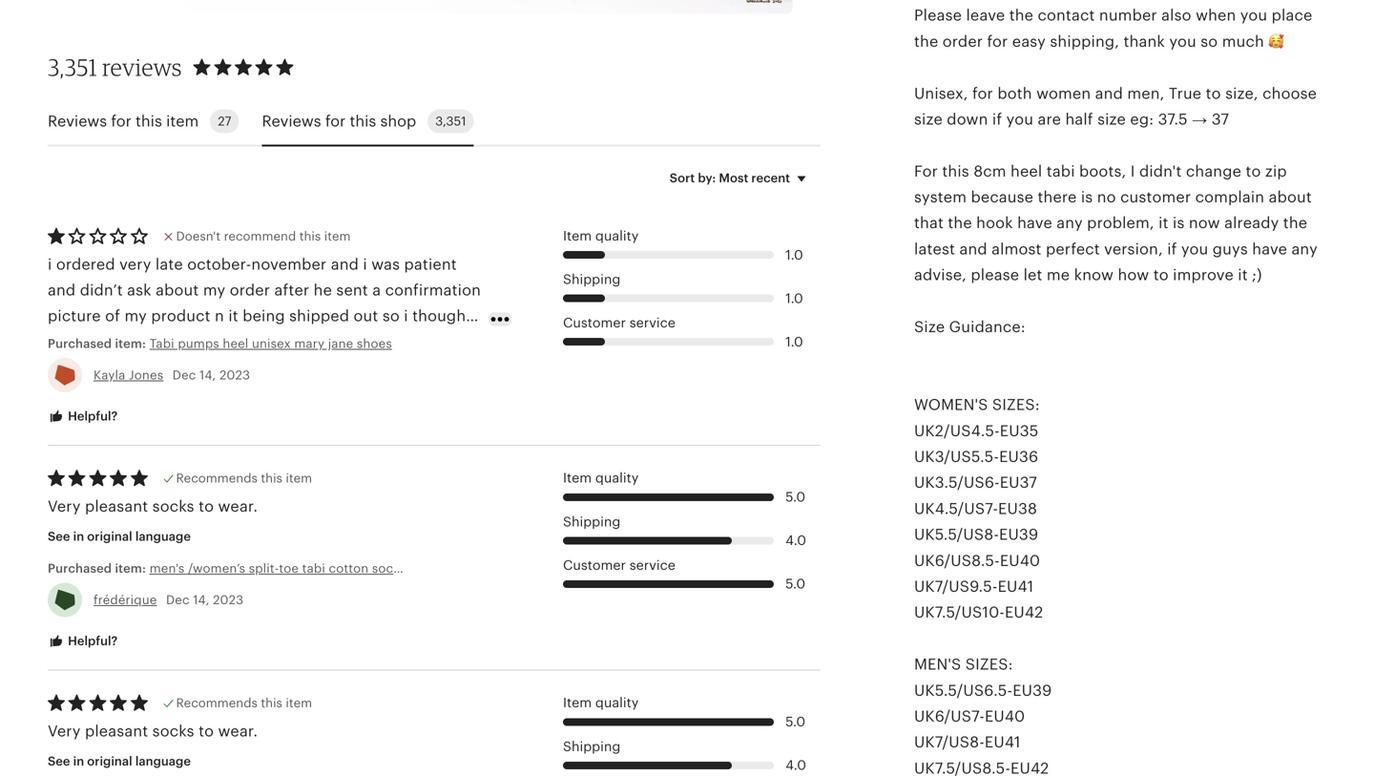 Task type: locate. For each thing, give the bounding box(es) containing it.
0 horizontal spatial 3,351
[[48, 53, 97, 81]]

is left no
[[1081, 189, 1093, 206]]

to
[[1206, 85, 1222, 102], [1246, 163, 1261, 180], [1154, 266, 1169, 284], [199, 498, 214, 515], [199, 723, 214, 740]]

1 vertical spatial pleasant
[[85, 723, 148, 740]]

easy
[[1013, 33, 1046, 50]]

2 vertical spatial shipping
[[563, 739, 621, 754]]

sizes: up uk5.5/us6.5-
[[966, 656, 1013, 673]]

dec down men's
[[166, 593, 190, 607]]

2 vertical spatial item quality
[[563, 696, 639, 710]]

0 vertical spatial 2023
[[219, 368, 250, 382]]

pumps
[[178, 336, 219, 351]]

sizes: inside 'men's sizes: uk5.5/us6.5-eu39 uk6/us7-eu40 uk7/us8-eu41'
[[966, 656, 1013, 673]]

and inside for this 8cm heel tabi boots, i didn't change to zip system because there is no customer complain about that the hook have any problem, it is now already the latest and almost perfect version, if you guys have any advise, please let me know how to improve it ;)
[[960, 240, 988, 258]]

in
[[73, 529, 84, 544], [73, 754, 84, 769]]

1.0
[[786, 247, 803, 262], [786, 291, 803, 306], [786, 335, 803, 349]]

1 vertical spatial item:
[[115, 561, 146, 575]]

purchased up kayla
[[48, 336, 112, 351]]

0 vertical spatial see in original language
[[48, 529, 191, 544]]

0 vertical spatial eu40
[[1000, 552, 1041, 569]]

eu42
[[1005, 604, 1044, 621]]

tabi right toe
[[302, 561, 325, 575]]

eg:
[[1131, 111, 1154, 128]]

4.0
[[786, 533, 807, 548], [786, 758, 807, 773]]

0 vertical spatial customer
[[563, 316, 626, 330]]

size left eg:
[[1098, 111, 1126, 128]]

recommend
[[224, 229, 296, 243]]

sizes: for eu35
[[993, 396, 1040, 413]]

45
[[495, 561, 510, 575]]

helpful? button down frédérique
[[33, 624, 132, 659]]

0 vertical spatial service
[[630, 316, 676, 330]]

eu38
[[999, 500, 1038, 517]]

sizes: up eu35
[[993, 396, 1040, 413]]

14, down /women's
[[193, 593, 210, 607]]

tabi up there
[[1047, 163, 1075, 180]]

reviews for this shop
[[262, 112, 416, 130]]

1 vertical spatial very
[[48, 723, 81, 740]]

eu41
[[998, 578, 1034, 595], [985, 734, 1021, 751]]

2 item quality from the top
[[563, 471, 639, 486]]

3 1.0 from the top
[[786, 335, 803, 349]]

1 vertical spatial heel
[[223, 336, 249, 351]]

1 quality from the top
[[596, 229, 639, 243]]

you up much
[[1241, 7, 1268, 24]]

1 vertical spatial customer service
[[563, 558, 676, 573]]

item: for 5.0
[[115, 561, 146, 575]]

2 customer from the top
[[563, 558, 626, 573]]

purchased item: men's /women's split-toe tabi cotton socks fit sizes eu39-45
[[48, 561, 510, 575]]

for this 8cm heel tabi boots, i didn't change to zip system because there is no customer complain about that the hook have any problem, it is now already the latest and almost perfect version, if you guys have any advise, please let me know how to improve it ;)
[[914, 163, 1318, 284]]

women's
[[914, 396, 988, 413]]

split-
[[249, 561, 279, 575]]

2 very from the top
[[48, 723, 81, 740]]

0 horizontal spatial if
[[993, 111, 1003, 128]]

1 vertical spatial 4.0
[[786, 758, 807, 773]]

sizes:
[[993, 396, 1040, 413], [966, 656, 1013, 673]]

2 see from the top
[[48, 754, 70, 769]]

1 recommends this item from the top
[[176, 471, 312, 486]]

0 vertical spatial language
[[135, 529, 191, 544]]

if right version, at the top
[[1168, 240, 1178, 258]]

the down about
[[1284, 215, 1308, 232]]

2 original from the top
[[87, 754, 132, 769]]

1 shipping from the top
[[563, 272, 621, 287]]

1 vertical spatial any
[[1292, 240, 1318, 258]]

size down unisex,
[[914, 111, 943, 128]]

37.5
[[1159, 111, 1188, 128]]

you inside unisex, for both women and men, true to size, choose size down if you are half size eg: 37.5 → 37
[[1007, 111, 1034, 128]]

8cm
[[974, 163, 1007, 180]]

2023 down purchased item: tabi pumps heel unisex mary jane shoes
[[219, 368, 250, 382]]

1 item from the top
[[563, 229, 592, 243]]

2 size from the left
[[1098, 111, 1126, 128]]

3,351 left reviews
[[48, 53, 97, 81]]

1 service from the top
[[630, 316, 676, 330]]

eu41 inside 'men's sizes: uk5.5/us6.5-eu39 uk6/us7-eu40 uk7/us8-eu41'
[[985, 734, 1021, 751]]

2 vertical spatial item
[[563, 696, 592, 710]]

1 vertical spatial 5.0
[[786, 577, 806, 591]]

purchased for 1.0
[[48, 336, 112, 351]]

1 vertical spatial purchased
[[48, 561, 112, 575]]

0 vertical spatial sizes:
[[993, 396, 1040, 413]]

pleasant for 1st see in original language button from the top
[[85, 498, 148, 515]]

heel left 'unisex' on the left of page
[[223, 336, 249, 351]]

helpful? for 5.0
[[65, 634, 118, 648]]

0 vertical spatial it
[[1159, 215, 1169, 232]]

2 item from the top
[[563, 471, 592, 486]]

0 horizontal spatial have
[[1018, 215, 1053, 232]]

2 service from the top
[[630, 558, 676, 573]]

you up improve
[[1182, 240, 1209, 258]]

helpful? button
[[33, 399, 132, 434], [33, 624, 132, 659]]

purchased up frédérique link
[[48, 561, 112, 575]]

1 customer from the top
[[563, 316, 626, 330]]

reviews down 3,351 reviews
[[48, 112, 107, 130]]

original for 1st see in original language button from the top
[[87, 529, 132, 544]]

any
[[1057, 215, 1083, 232], [1292, 240, 1318, 258]]

2 purchased from the top
[[48, 561, 112, 575]]

1 helpful? from the top
[[65, 409, 118, 423]]

2 item: from the top
[[115, 561, 146, 575]]

0 vertical spatial original
[[87, 529, 132, 544]]

0 vertical spatial see
[[48, 529, 70, 544]]

purchased
[[48, 336, 112, 351], [48, 561, 112, 575]]

sizes: for eu39
[[966, 656, 1013, 673]]

2 helpful? from the top
[[65, 634, 118, 648]]

is left now
[[1173, 215, 1185, 232]]

for inside unisex, for both women and men, true to size, choose size down if you are half size eg: 37.5 → 37
[[973, 85, 994, 102]]

1 vertical spatial see in original language button
[[33, 744, 205, 776]]

1 vertical spatial item
[[563, 471, 592, 486]]

1 vertical spatial helpful? button
[[33, 624, 132, 659]]

down
[[947, 111, 988, 128]]

2023
[[219, 368, 250, 382], [213, 593, 244, 607]]

purchased item: tabi pumps heel unisex mary jane shoes
[[48, 336, 392, 351]]

1 pleasant from the top
[[85, 498, 148, 515]]

1 vertical spatial have
[[1253, 240, 1288, 258]]

1 vertical spatial eu41
[[985, 734, 1021, 751]]

item:
[[115, 336, 146, 351], [115, 561, 146, 575]]

1 helpful? button from the top
[[33, 399, 132, 434]]

0 vertical spatial customer service
[[563, 316, 676, 330]]

for down leave
[[988, 33, 1008, 50]]

1 very from the top
[[48, 498, 81, 515]]

2 4.0 from the top
[[786, 758, 807, 773]]

1 purchased from the top
[[48, 336, 112, 351]]

eu39 down eu42 on the bottom
[[1013, 682, 1052, 699]]

3,351
[[48, 53, 97, 81], [436, 114, 466, 128]]

2 recommends from the top
[[176, 696, 258, 710]]

1 vertical spatial eu39
[[1013, 682, 1052, 699]]

shop
[[380, 112, 416, 130]]

helpful? for 1.0
[[65, 409, 118, 423]]

1 vertical spatial service
[[630, 558, 676, 573]]

and down the hook
[[960, 240, 988, 258]]

thank
[[1124, 33, 1166, 50]]

it down customer
[[1159, 215, 1169, 232]]

1 in from the top
[[73, 529, 84, 544]]

1 vertical spatial eu40
[[985, 708, 1025, 725]]

have up almost
[[1018, 215, 1053, 232]]

quality for 5.0
[[596, 471, 639, 486]]

kayla jones dec 14, 2023
[[94, 368, 250, 382]]

advise,
[[914, 266, 967, 284]]

14, down pumps
[[200, 368, 216, 382]]

0 vertical spatial if
[[993, 111, 1003, 128]]

shipping,
[[1050, 33, 1120, 50]]

5.0
[[786, 490, 806, 504], [786, 577, 806, 591], [786, 714, 806, 729]]

size guidance:
[[914, 318, 1026, 336]]

0 vertical spatial very
[[48, 498, 81, 515]]

eu39 down eu38 at right bottom
[[999, 526, 1039, 543]]

1 vertical spatial recommends this item
[[176, 696, 312, 710]]

heel up the because
[[1011, 163, 1043, 180]]

the right that at the top
[[948, 215, 972, 232]]

0 vertical spatial helpful? button
[[33, 399, 132, 434]]

eu40 inside women's sizes: uk2/us4.5-eu35 uk3/us5.5-eu36 uk3.5/us6-eu37 uk4.5/us7-eu38 uk5.5/us8-eu39 uk6/us8.5-eu40 uk7/us9.5-eu41 uk7.5/us10-eu42
[[1000, 552, 1041, 569]]

0 vertical spatial and
[[1096, 85, 1123, 102]]

1 vertical spatial 14,
[[193, 593, 210, 607]]

2 vertical spatial socks
[[152, 723, 194, 740]]

3 item from the top
[[563, 696, 592, 710]]

2023 down /women's
[[213, 593, 244, 607]]

1 vertical spatial 2023
[[213, 593, 244, 607]]

2 customer service from the top
[[563, 558, 676, 573]]

it left ";)"
[[1238, 266, 1248, 284]]

0 vertical spatial socks
[[152, 498, 194, 515]]

0 vertical spatial item quality
[[563, 229, 639, 243]]

1 vertical spatial wear.
[[218, 723, 258, 740]]

unisex, for both women and men, true to size, choose size down if you are half size eg: 37.5 → 37
[[914, 85, 1317, 128]]

2 wear. from the top
[[218, 723, 258, 740]]

men's /women's split-toe tabi cotton socks fit sizes eu39-45 link
[[150, 560, 510, 577]]

1 item: from the top
[[115, 336, 146, 351]]

2 in from the top
[[73, 754, 84, 769]]

0 horizontal spatial and
[[960, 240, 988, 258]]

0 vertical spatial very pleasant socks to wear.
[[48, 498, 258, 515]]

heel inside for this 8cm heel tabi boots, i didn't change to zip system because there is no customer complain about that the hook have any problem, it is now already the latest and almost perfect version, if you guys have any advise, please let me know how to improve it ;)
[[1011, 163, 1043, 180]]

recent
[[752, 171, 790, 185]]

1 vertical spatial helpful?
[[65, 634, 118, 648]]

/women's
[[188, 561, 245, 575]]

eu40 down eu38 at right bottom
[[1000, 552, 1041, 569]]

jane
[[328, 336, 353, 351]]

0 vertical spatial 3,351
[[48, 53, 97, 81]]

eu40 down uk5.5/us6.5-
[[985, 708, 1025, 725]]

2 vertical spatial quality
[[596, 696, 639, 710]]

also
[[1162, 7, 1192, 24]]

eu39 inside women's sizes: uk2/us4.5-eu35 uk3/us5.5-eu36 uk3.5/us6-eu37 uk4.5/us7-eu38 uk5.5/us8-eu39 uk6/us8.5-eu40 uk7/us9.5-eu41 uk7.5/us10-eu42
[[999, 526, 1039, 543]]

0 vertical spatial item
[[563, 229, 592, 243]]

men's
[[150, 561, 185, 575]]

2 quality from the top
[[596, 471, 639, 486]]

1 horizontal spatial size
[[1098, 111, 1126, 128]]

0 horizontal spatial reviews
[[48, 112, 107, 130]]

please
[[971, 266, 1020, 284]]

1 vertical spatial tabi
[[302, 561, 325, 575]]

for left shop
[[325, 112, 346, 130]]

the down please
[[914, 33, 939, 50]]

mary
[[294, 336, 325, 351]]

item: for 1.0
[[115, 336, 146, 351]]

0 vertical spatial helpful?
[[65, 409, 118, 423]]

0 vertical spatial quality
[[596, 229, 639, 243]]

0 vertical spatial see in original language button
[[33, 519, 205, 554]]

item for 5.0
[[563, 471, 592, 486]]

you inside for this 8cm heel tabi boots, i didn't change to zip system because there is no customer complain about that the hook have any problem, it is now already the latest and almost perfect version, if you guys have any advise, please let me know how to improve it ;)
[[1182, 240, 1209, 258]]

any up perfect
[[1057, 215, 1083, 232]]

change
[[1186, 163, 1242, 180]]

1 original from the top
[[87, 529, 132, 544]]

1 vertical spatial sizes:
[[966, 656, 1013, 673]]

helpful? button for 5.0
[[33, 624, 132, 659]]

0 vertical spatial recommends
[[176, 471, 258, 486]]

0 vertical spatial eu41
[[998, 578, 1034, 595]]

0 vertical spatial heel
[[1011, 163, 1043, 180]]

any down about
[[1292, 240, 1318, 258]]

0 horizontal spatial tabi
[[302, 561, 325, 575]]

much
[[1223, 33, 1265, 50]]

dec down pumps
[[173, 368, 196, 382]]

guidance:
[[949, 318, 1026, 336]]

pleasant
[[85, 498, 148, 515], [85, 723, 148, 740]]

1 see from the top
[[48, 529, 70, 544]]

3,351 right shop
[[436, 114, 466, 128]]

eu41 up eu42 on the bottom
[[998, 578, 1034, 595]]

1 vertical spatial original
[[87, 754, 132, 769]]

eu36
[[1000, 448, 1039, 465]]

1 vertical spatial see in original language
[[48, 754, 191, 769]]

1 reviews from the left
[[48, 112, 107, 130]]

recommends
[[176, 471, 258, 486], [176, 696, 258, 710]]

1 horizontal spatial if
[[1168, 240, 1178, 258]]

for inside please leave the contact number also when you place the order for easy shipping, thank you so much 🥰
[[988, 33, 1008, 50]]

3,351 inside tab list
[[436, 114, 466, 128]]

service for 5.0
[[630, 558, 676, 573]]

quality for 1.0
[[596, 229, 639, 243]]

eu39
[[999, 526, 1039, 543], [1013, 682, 1052, 699]]

1 item quality from the top
[[563, 229, 639, 243]]

item quality
[[563, 229, 639, 243], [563, 471, 639, 486], [563, 696, 639, 710]]

tabi
[[1047, 163, 1075, 180], [302, 561, 325, 575]]

1 vertical spatial if
[[1168, 240, 1178, 258]]

2 vertical spatial 1.0
[[786, 335, 803, 349]]

tab list containing reviews for this item
[[48, 98, 821, 146]]

helpful? button down kayla
[[33, 399, 132, 434]]

0 vertical spatial 1.0
[[786, 247, 803, 262]]

if right down
[[993, 111, 1003, 128]]

2 pleasant from the top
[[85, 723, 148, 740]]

have up ";)"
[[1253, 240, 1288, 258]]

eu41 down uk6/us7-
[[985, 734, 1021, 751]]

uk6/us7-
[[914, 708, 985, 725]]

sizes: inside women's sizes: uk2/us4.5-eu35 uk3/us5.5-eu36 uk3.5/us6-eu37 uk4.5/us7-eu38 uk5.5/us8-eu39 uk6/us8.5-eu40 uk7/us9.5-eu41 uk7.5/us10-eu42
[[993, 396, 1040, 413]]

i
[[1131, 163, 1136, 180]]

1 vertical spatial it
[[1238, 266, 1248, 284]]

and
[[1096, 85, 1123, 102], [960, 240, 988, 258]]

helpful?
[[65, 409, 118, 423], [65, 634, 118, 648]]

0 vertical spatial purchased
[[48, 336, 112, 351]]

1 vertical spatial in
[[73, 754, 84, 769]]

customer service for 1.0
[[563, 316, 676, 330]]

1 very pleasant socks to wear. from the top
[[48, 498, 258, 515]]

1 horizontal spatial tabi
[[1047, 163, 1075, 180]]

customer service for 5.0
[[563, 558, 676, 573]]

for down 3,351 reviews
[[111, 112, 132, 130]]

2 helpful? button from the top
[[33, 624, 132, 659]]

item: left the "tabi"
[[115, 336, 146, 351]]

1 vertical spatial 1.0
[[786, 291, 803, 306]]

item quality for 1.0
[[563, 229, 639, 243]]

item quality for 5.0
[[563, 471, 639, 486]]

tab list
[[48, 98, 821, 146]]

1 vertical spatial customer
[[563, 558, 626, 573]]

0 vertical spatial any
[[1057, 215, 1083, 232]]

for up down
[[973, 85, 994, 102]]

0 horizontal spatial size
[[914, 111, 943, 128]]

if inside unisex, for both women and men, true to size, choose size down if you are half size eg: 37.5 → 37
[[993, 111, 1003, 128]]

1 wear. from the top
[[218, 498, 258, 515]]

1 vertical spatial see
[[48, 754, 70, 769]]

0 vertical spatial in
[[73, 529, 84, 544]]

2 vertical spatial 5.0
[[786, 714, 806, 729]]

0 vertical spatial item:
[[115, 336, 146, 351]]

1 see in original language button from the top
[[33, 519, 205, 554]]

eu40 inside 'men's sizes: uk5.5/us6.5-eu39 uk6/us7-eu40 uk7/us8-eu41'
[[985, 708, 1025, 725]]

and left men, on the top of the page
[[1096, 85, 1123, 102]]

item: up frédérique
[[115, 561, 146, 575]]

item for 1.0
[[563, 229, 592, 243]]

1 horizontal spatial any
[[1292, 240, 1318, 258]]

1 vertical spatial quality
[[596, 471, 639, 486]]

you down both
[[1007, 111, 1034, 128]]

reviews right 27
[[262, 112, 321, 130]]

now
[[1189, 215, 1221, 232]]

1 1.0 from the top
[[786, 247, 803, 262]]

helpful? down frédérique link
[[65, 634, 118, 648]]

1 see in original language from the top
[[48, 529, 191, 544]]

→
[[1192, 111, 1208, 128]]

1 horizontal spatial 3,351
[[436, 114, 466, 128]]

language
[[135, 529, 191, 544], [135, 754, 191, 769]]

1.0 for service
[[786, 335, 803, 349]]

0 vertical spatial wear.
[[218, 498, 258, 515]]

unisex
[[252, 336, 291, 351]]

1 vertical spatial item quality
[[563, 471, 639, 486]]

very for 2nd see in original language button from the top of the page
[[48, 723, 81, 740]]

0 horizontal spatial it
[[1159, 215, 1169, 232]]

uk6/us8.5-
[[914, 552, 1000, 569]]

item
[[166, 112, 199, 130], [324, 229, 351, 243], [286, 471, 312, 486], [286, 696, 312, 710]]

1 vertical spatial very pleasant socks to wear.
[[48, 723, 258, 740]]

2 see in original language from the top
[[48, 754, 191, 769]]

2 reviews from the left
[[262, 112, 321, 130]]

recommends this item
[[176, 471, 312, 486], [176, 696, 312, 710]]

choose
[[1263, 85, 1317, 102]]

for
[[914, 163, 938, 180]]

1 vertical spatial and
[[960, 240, 988, 258]]

helpful? down kayla
[[65, 409, 118, 423]]

0 vertical spatial 5.0
[[786, 490, 806, 504]]

1 horizontal spatial is
[[1173, 215, 1185, 232]]

sort by: most recent button
[[656, 158, 828, 198]]

1 customer service from the top
[[563, 316, 676, 330]]

place
[[1272, 7, 1313, 24]]

the
[[1010, 7, 1034, 24], [914, 33, 939, 50], [948, 215, 972, 232], [1284, 215, 1308, 232]]

how
[[1118, 266, 1150, 284]]

1 horizontal spatial have
[[1253, 240, 1288, 258]]

2 shipping from the top
[[563, 514, 621, 529]]

0 horizontal spatial heel
[[223, 336, 249, 351]]

1 5.0 from the top
[[786, 490, 806, 504]]

0 vertical spatial tabi
[[1047, 163, 1075, 180]]

see for 2nd see in original language button from the top of the page
[[48, 754, 70, 769]]

0 vertical spatial eu39
[[999, 526, 1039, 543]]



Task type: vqa. For each thing, say whether or not it's contained in the screenshot.
SHIPPING to the middle
yes



Task type: describe. For each thing, give the bounding box(es) containing it.
are
[[1038, 111, 1062, 128]]

sort by: most recent
[[670, 171, 790, 185]]

see in original language for 2nd see in original language button from the top of the page
[[48, 754, 191, 769]]

women
[[1037, 85, 1091, 102]]

there
[[1038, 189, 1077, 206]]

know
[[1075, 266, 1114, 284]]

eu37
[[1000, 474, 1038, 491]]

0 vertical spatial is
[[1081, 189, 1093, 206]]

1 4.0 from the top
[[786, 533, 807, 548]]

sizes
[[426, 561, 455, 575]]

this inside for this 8cm heel tabi boots, i didn't change to zip system because there is no customer complain about that the hook have any problem, it is now already the latest and almost perfect version, if you guys have any advise, please let me know how to improve it ;)
[[943, 163, 970, 180]]

0 vertical spatial 14,
[[200, 368, 216, 382]]

for for reviews for this item
[[111, 112, 132, 130]]

0 vertical spatial dec
[[173, 368, 196, 382]]

most
[[719, 171, 749, 185]]

number
[[1100, 7, 1158, 24]]

customer for 5.0
[[563, 558, 626, 573]]

about
[[1269, 189, 1312, 206]]

order
[[943, 33, 983, 50]]

3 quality from the top
[[596, 696, 639, 710]]

almost
[[992, 240, 1042, 258]]

3 5.0 from the top
[[786, 714, 806, 729]]

37
[[1212, 111, 1230, 128]]

hook
[[977, 215, 1014, 232]]

very for 1st see in original language button from the top
[[48, 498, 81, 515]]

if inside for this 8cm heel tabi boots, i didn't change to zip system because there is no customer complain about that the hook have any problem, it is now already the latest and almost perfect version, if you guys have any advise, please let me know how to improve it ;)
[[1168, 240, 1178, 258]]

0 vertical spatial have
[[1018, 215, 1053, 232]]

frédérique
[[94, 593, 157, 607]]

men's sizes: uk5.5/us6.5-eu39 uk6/us7-eu40 uk7/us8-eu41
[[914, 656, 1052, 751]]

sort
[[670, 171, 695, 185]]

reviews
[[102, 53, 182, 81]]

and inside unisex, for both women and men, true to size, choose size down if you are half size eg: 37.5 → 37
[[1096, 85, 1123, 102]]

both
[[998, 85, 1033, 102]]

1 horizontal spatial it
[[1238, 266, 1248, 284]]

leave
[[966, 7, 1005, 24]]

boots,
[[1080, 163, 1127, 180]]

1 vertical spatial dec
[[166, 593, 190, 607]]

reviews for this item
[[48, 112, 199, 130]]

in for 2nd see in original language button from the top of the page
[[73, 754, 84, 769]]

shipping for 5.0
[[563, 514, 621, 529]]

for for unisex, for both women and men, true to size, choose size down if you are half size eg: 37.5 → 37
[[973, 85, 994, 102]]

tabi inside for this 8cm heel tabi boots, i didn't change to zip system because there is no customer complain about that the hook have any problem, it is now already the latest and almost perfect version, if you guys have any advise, please let me know how to improve it ;)
[[1047, 163, 1075, 180]]

1 size from the left
[[914, 111, 943, 128]]

2 very pleasant socks to wear. from the top
[[48, 723, 258, 740]]

frédérique link
[[94, 593, 157, 607]]

reviews for reviews for this item
[[48, 112, 107, 130]]

cotton
[[329, 561, 369, 575]]

complain
[[1196, 189, 1265, 206]]

3,351 for 3,351
[[436, 114, 466, 128]]

uk4.5/us7-
[[914, 500, 999, 517]]

toe
[[279, 561, 299, 575]]

tabi pumps heel unisex mary jane shoes link
[[150, 335, 407, 352]]

2 1.0 from the top
[[786, 291, 803, 306]]

3 item quality from the top
[[563, 696, 639, 710]]

jones
[[129, 368, 163, 382]]

didn't
[[1140, 163, 1182, 180]]

so
[[1201, 33, 1218, 50]]

3,351 for 3,351 reviews
[[48, 53, 97, 81]]

uk7/us8-
[[914, 734, 985, 751]]

0 horizontal spatial any
[[1057, 215, 1083, 232]]

system
[[914, 189, 967, 206]]

2 5.0 from the top
[[786, 577, 806, 591]]

women's sizes: uk2/us4.5-eu35 uk3/us5.5-eu36 uk3.5/us6-eu37 uk4.5/us7-eu38 uk5.5/us8-eu39 uk6/us8.5-eu40 uk7/us9.5-eu41 uk7.5/us10-eu42
[[914, 396, 1044, 621]]

2 language from the top
[[135, 754, 191, 769]]

men,
[[1128, 85, 1165, 102]]

see for 1st see in original language button from the top
[[48, 529, 70, 544]]

true
[[1169, 85, 1202, 102]]

problem,
[[1087, 215, 1155, 232]]

uk2/us4.5-
[[914, 422, 1000, 439]]

doesn't recommend this item
[[176, 229, 351, 243]]

version,
[[1105, 240, 1163, 258]]

2 see in original language button from the top
[[33, 744, 205, 776]]

1 recommends from the top
[[176, 471, 258, 486]]

you left so
[[1170, 33, 1197, 50]]

original for 2nd see in original language button from the top of the page
[[87, 754, 132, 769]]

customer
[[1121, 189, 1192, 206]]

service for 1.0
[[630, 316, 676, 330]]

reviews for reviews for this shop
[[262, 112, 321, 130]]

eu41 inside women's sizes: uk2/us4.5-eu35 uk3/us5.5-eu36 uk3.5/us6-eu37 uk4.5/us7-eu38 uk5.5/us8-eu39 uk6/us8.5-eu40 uk7/us9.5-eu41 uk7.5/us10-eu42
[[998, 578, 1034, 595]]

in for 1st see in original language button from the top
[[73, 529, 84, 544]]

see in original language for 1st see in original language button from the top
[[48, 529, 191, 544]]

fit
[[410, 561, 422, 575]]

🥰
[[1269, 33, 1284, 50]]

latest
[[914, 240, 956, 258]]

pleasant for 2nd see in original language button from the top of the page
[[85, 723, 148, 740]]

eu39-
[[459, 561, 495, 575]]

shipping for 1.0
[[563, 272, 621, 287]]

purchased for 5.0
[[48, 561, 112, 575]]

zip
[[1266, 163, 1288, 180]]

2 recommends this item from the top
[[176, 696, 312, 710]]

uk7.5/us10-
[[914, 604, 1005, 621]]

;)
[[1253, 266, 1263, 284]]

already
[[1225, 215, 1280, 232]]

3,351 reviews
[[48, 53, 182, 81]]

1 language from the top
[[135, 529, 191, 544]]

frédérique dec 14, 2023
[[94, 593, 244, 607]]

1 vertical spatial socks
[[372, 561, 406, 575]]

men's
[[914, 656, 962, 673]]

for for reviews for this shop
[[325, 112, 346, 130]]

half
[[1066, 111, 1094, 128]]

customer for 1.0
[[563, 316, 626, 330]]

kayla
[[94, 368, 125, 382]]

helpful? button for 1.0
[[33, 399, 132, 434]]

shoes
[[357, 336, 392, 351]]

no
[[1098, 189, 1117, 206]]

eu39 inside 'men's sizes: uk5.5/us6.5-eu39 uk6/us7-eu40 uk7/us8-eu41'
[[1013, 682, 1052, 699]]

1.0 for quality
[[786, 247, 803, 262]]

by:
[[698, 171, 716, 185]]

uk5.5/us8-
[[914, 526, 999, 543]]

that
[[914, 215, 944, 232]]

improve
[[1173, 266, 1234, 284]]

when
[[1196, 7, 1237, 24]]

because
[[971, 189, 1034, 206]]

me
[[1047, 266, 1070, 284]]

to inside unisex, for both women and men, true to size, choose size down if you are half size eg: 37.5 → 37
[[1206, 85, 1222, 102]]

1 vertical spatial is
[[1173, 215, 1185, 232]]

3 shipping from the top
[[563, 739, 621, 754]]

let
[[1024, 266, 1043, 284]]

unisex,
[[914, 85, 969, 102]]

doesn't
[[176, 229, 221, 243]]

please
[[914, 7, 962, 24]]

guys
[[1213, 240, 1248, 258]]

size
[[914, 318, 945, 336]]

eu35
[[1000, 422, 1039, 439]]

uk5.5/us6.5-
[[914, 682, 1013, 699]]

uk3/us5.5-
[[914, 448, 1000, 465]]

the up the easy
[[1010, 7, 1034, 24]]



